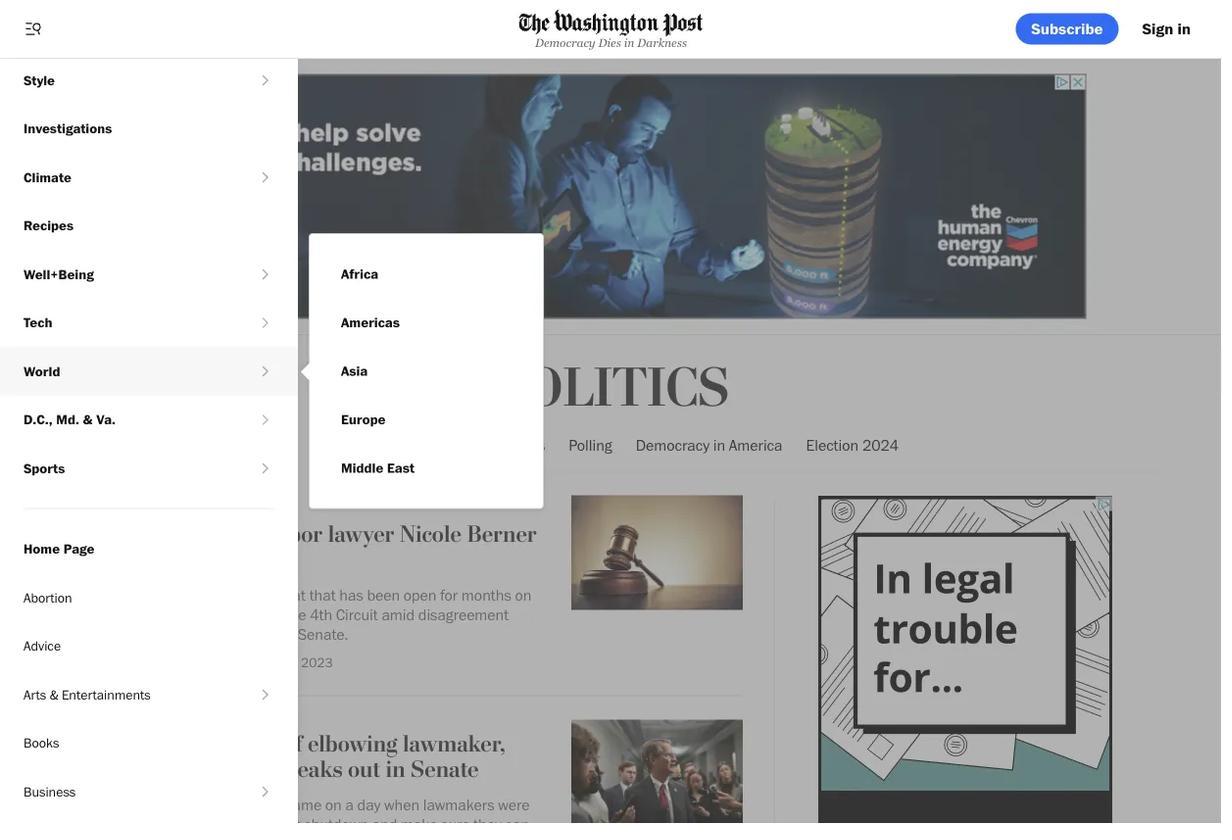 Task type: describe. For each thing, give the bounding box(es) containing it.
europe
[[341, 411, 386, 428]]

laboring
[[98, 815, 151, 824]]

sure
[[441, 815, 470, 824]]

0 vertical spatial &
[[83, 411, 93, 428]]

circuit inside nicole berner would take a seat that has been open for months on the u.s. court of appeals for the 4th circuit amid disagreement between the white house and senate.
[[336, 605, 378, 624]]

of inside mccarthy accused of elbowing lawmaker, while fight nearly breaks out in senate
[[283, 730, 302, 758]]

open
[[404, 586, 437, 605]]

2023
[[301, 654, 333, 671]]

202s
[[511, 435, 545, 454]]

been
[[367, 586, 400, 605]]

they
[[474, 815, 502, 824]]

0 horizontal spatial &
[[49, 686, 59, 703]]

circuit inside biden nominates labor lawyer nicole berner to 4th circuit
[[161, 546, 228, 574]]

democracy in america link
[[636, 419, 783, 471]]

sign in
[[1143, 19, 1191, 38]]

va.
[[96, 411, 116, 428]]

advice
[[24, 638, 61, 654]]

the breakdowns in decorum came on a day when lawmakers were laboring to avoid a government shutdown and make sure they ca
[[98, 795, 530, 824]]

democracy for democracy in america
[[636, 435, 710, 454]]

2024
[[863, 435, 899, 454]]

avoid
[[171, 815, 206, 824]]

on inside nicole berner would take a seat that has been open for months on the u.s. court of appeals for the 4th circuit amid disagreement between the white house and senate.
[[515, 586, 532, 605]]

east
[[387, 460, 415, 476]]

sports
[[24, 460, 65, 476]]

4th inside nicole berner would take a seat that has been open for months on the u.s. court of appeals for the 4th circuit amid disagreement between the white house and senate.
[[310, 605, 332, 624]]

came
[[285, 795, 322, 814]]

arts
[[24, 686, 46, 703]]

berner inside nicole berner would take a seat that has been open for months on the u.s. court of appeals for the 4th circuit amid disagreement between the white house and senate.
[[142, 586, 187, 605]]

biden nominates labor lawyer nicole berner to 4th circuit link
[[98, 521, 556, 578]]

house
[[224, 625, 266, 644]]

legal
[[98, 496, 133, 510]]

middle east
[[341, 460, 415, 476]]

mccarthy accused of elbowing lawmaker, while fight nearly breaks out in senate
[[98, 730, 506, 784]]

issues
[[136, 496, 176, 510]]

when
[[384, 795, 420, 814]]

polling link
[[569, 419, 612, 471]]

d.c., md. & va. link
[[0, 396, 256, 444]]

while
[[98, 756, 152, 784]]

0 horizontal spatial for
[[264, 605, 281, 624]]

investigations
[[24, 120, 112, 137]]

primary element
[[0, 0, 1222, 59]]

world
[[24, 363, 60, 379]]

to inside "the breakdowns in decorum came on a day when lawmakers were laboring to avoid a government shutdown and make sure they ca"
[[155, 815, 168, 824]]

dialog containing africa
[[298, 233, 544, 509]]

in inside "the breakdowns in decorum came on a day when lawmakers were laboring to avoid a government shutdown and make sure they ca"
[[208, 795, 220, 814]]

entertainments
[[62, 686, 151, 703]]

were
[[498, 795, 530, 814]]

books
[[24, 735, 59, 751]]

md.
[[56, 411, 79, 428]]

appeals
[[208, 605, 260, 624]]

recipes link
[[0, 201, 298, 250]]

europe link
[[325, 396, 401, 444]]

africa link
[[325, 250, 394, 298]]

seat
[[277, 586, 306, 605]]

government
[[222, 815, 301, 824]]

books link
[[0, 719, 298, 768]]

breakdowns
[[124, 795, 204, 814]]

0 vertical spatial advertisement region
[[136, 74, 1087, 319]]

the washington post homepage. image
[[519, 9, 703, 37]]

climate link
[[0, 153, 256, 201]]

climate
[[24, 169, 71, 185]]

abortion link
[[0, 573, 298, 622]]

democracy dies in darkness link
[[519, 9, 703, 49]]

senate
[[411, 756, 479, 784]]

berner inside biden nominates labor lawyer nicole berner to 4th circuit
[[467, 521, 537, 549]]

would
[[191, 586, 230, 605]]

d.c., md. & va.
[[24, 411, 116, 428]]

home page
[[24, 541, 95, 557]]

november
[[217, 654, 277, 671]]

nearly
[[208, 756, 270, 784]]

and inside nicole berner would take a seat that has been open for months on the u.s. court of appeals for the 4th circuit amid disagreement between the white house and senate.
[[269, 625, 294, 644]]

democracy for democracy dies in darkness
[[535, 36, 596, 49]]

lawmaker,
[[403, 730, 506, 758]]

investigations link
[[0, 104, 298, 153]]

shutdown
[[304, 815, 368, 824]]

home page link
[[0, 525, 298, 573]]

that
[[309, 586, 336, 605]]

business
[[24, 783, 76, 800]]

politics
[[493, 356, 729, 422]]

2 horizontal spatial the
[[285, 605, 306, 624]]

election 2024 link
[[806, 419, 899, 471]]

darkness
[[637, 36, 687, 49]]



Task type: vqa. For each thing, say whether or not it's contained in the screenshot.
the top &
yes



Task type: locate. For each thing, give the bounding box(es) containing it.
the
[[98, 605, 119, 624], [285, 605, 306, 624], [158, 625, 179, 644]]

in left america on the right bottom
[[713, 435, 725, 454]]

politics link
[[493, 356, 729, 422]]

& left va.
[[83, 411, 93, 428]]

in right out
[[386, 756, 405, 784]]

and inside "the breakdowns in decorum came on a day when lawmakers were laboring to avoid a government shutdown and make sure they ca"
[[372, 815, 397, 824]]

1 horizontal spatial circuit
[[336, 605, 378, 624]]

and
[[269, 625, 294, 644], [372, 815, 397, 824]]

middle
[[341, 460, 384, 476]]

election
[[806, 435, 859, 454]]

nicole inside nicole berner would take a seat that has been open for months on the u.s. court of appeals for the 4th circuit amid disagreement between the white house and senate.
[[98, 586, 139, 605]]

of inside nicole berner would take a seat that has been open for months on the u.s. court of appeals for the 4th circuit amid disagreement between the white house and senate.
[[192, 605, 204, 624]]

berner up the court
[[142, 586, 187, 605]]

d.c.,
[[24, 411, 53, 428]]

democracy left dies
[[535, 36, 596, 49]]

4th inside biden nominates labor lawyer nicole berner to 4th circuit
[[122, 546, 156, 574]]

dies
[[598, 36, 621, 49]]

the inside "the breakdowns in decorum came on a day when lawmakers were laboring to avoid a government shutdown and make sure they ca"
[[98, 795, 121, 814]]

0 vertical spatial 4th
[[122, 546, 156, 574]]

0 horizontal spatial and
[[269, 625, 294, 644]]

middle east link
[[325, 444, 430, 493]]

accused
[[199, 730, 278, 758]]

& right the arts in the bottom of the page
[[49, 686, 59, 703]]

breaks
[[276, 756, 343, 784]]

for up disagreement
[[440, 586, 458, 605]]

sign in link
[[1127, 13, 1207, 45]]

asia link
[[325, 347, 384, 396]]

1 horizontal spatial democracy
[[636, 435, 710, 454]]

1 horizontal spatial on
[[515, 586, 532, 605]]

0 vertical spatial democracy
[[535, 36, 596, 49]]

americas
[[341, 314, 400, 331]]

1 vertical spatial for
[[264, 605, 281, 624]]

1 horizontal spatial &
[[83, 411, 93, 428]]

the up between
[[98, 605, 119, 624]]

for down the seat
[[264, 605, 281, 624]]

in left decorum
[[208, 795, 220, 814]]

the for the breakdowns in decorum came on a day when lawmakers were laboring to avoid a government shutdown and make sure they ca
[[98, 795, 121, 814]]

day
[[357, 795, 381, 814]]

the down the seat
[[285, 605, 306, 624]]

for
[[440, 586, 458, 605], [264, 605, 281, 624]]

to inside biden nominates labor lawyer nicole berner to 4th circuit
[[98, 546, 117, 574]]

the for the 202s
[[484, 435, 507, 454]]

sections navigation element
[[0, 56, 298, 824]]

0 vertical spatial on
[[515, 586, 532, 605]]

of up white
[[192, 605, 204, 624]]

1 horizontal spatial and
[[372, 815, 397, 824]]

0 horizontal spatial democracy
[[535, 36, 596, 49]]

democracy in america
[[636, 435, 783, 454]]

tech
[[24, 314, 52, 331]]

elbowing
[[308, 730, 398, 758]]

0 vertical spatial for
[[440, 586, 458, 605]]

lawyer
[[328, 521, 394, 549]]

legal issues
[[98, 496, 176, 510]]

dialog
[[298, 233, 544, 509]]

sign
[[1143, 19, 1174, 38]]

1 horizontal spatial of
[[283, 730, 302, 758]]

in right dies
[[624, 36, 635, 49]]

0 vertical spatial a
[[266, 586, 274, 605]]

u.s.
[[123, 605, 149, 624]]

0 horizontal spatial the
[[98, 795, 121, 814]]

biden
[[98, 521, 156, 549]]

polling
[[569, 435, 612, 454]]

subscribe
[[1032, 19, 1103, 38]]

search and browse sections image
[[24, 19, 43, 39]]

2 horizontal spatial a
[[345, 795, 354, 814]]

0 vertical spatial the
[[484, 435, 507, 454]]

nicole inside biden nominates labor lawyer nicole berner to 4th circuit
[[400, 521, 462, 549]]

disagreement
[[418, 605, 509, 624]]

out
[[348, 756, 380, 784]]

the down the court
[[158, 625, 179, 644]]

of
[[192, 605, 204, 624], [283, 730, 302, 758]]

1 vertical spatial the
[[98, 795, 121, 814]]

1 vertical spatial of
[[283, 730, 302, 758]]

decorum
[[223, 795, 282, 814]]

0 vertical spatial berner
[[467, 521, 537, 549]]

and up november 15, 2023
[[269, 625, 294, 644]]

0 vertical spatial nicole
[[400, 521, 462, 549]]

1 vertical spatial &
[[49, 686, 59, 703]]

nicole
[[400, 521, 462, 549], [98, 586, 139, 605]]

0 horizontal spatial on
[[325, 795, 342, 814]]

to right page
[[98, 546, 117, 574]]

1 vertical spatial to
[[155, 815, 168, 824]]

page
[[63, 541, 95, 557]]

subscribe link
[[1016, 13, 1119, 45]]

a left the "day"
[[345, 795, 354, 814]]

the 202s
[[484, 435, 545, 454]]

democracy dies in darkness
[[535, 36, 687, 49]]

well+being
[[24, 266, 94, 282]]

1 vertical spatial nicole
[[98, 586, 139, 605]]

on right months
[[515, 586, 532, 605]]

nominates
[[161, 521, 265, 549]]

advice link
[[0, 622, 298, 670]]

2 vertical spatial a
[[210, 815, 218, 824]]

business link
[[0, 768, 256, 816]]

america
[[729, 435, 783, 454]]

a left the seat
[[266, 586, 274, 605]]

white
[[183, 625, 220, 644]]

0 horizontal spatial to
[[98, 546, 117, 574]]

1 horizontal spatial 4th
[[310, 605, 332, 624]]

senate.
[[298, 625, 349, 644]]

the up 'laboring'
[[98, 795, 121, 814]]

&
[[83, 411, 93, 428], [49, 686, 59, 703]]

abortion
[[24, 589, 72, 606]]

to down breakdowns
[[155, 815, 168, 824]]

1 vertical spatial a
[[345, 795, 354, 814]]

in inside mccarthy accused of elbowing lawmaker, while fight nearly breaks out in senate
[[386, 756, 405, 784]]

of right accused
[[283, 730, 302, 758]]

circuit down has
[[336, 605, 378, 624]]

on up shutdown
[[325, 795, 342, 814]]

4th up the u.s.
[[122, 546, 156, 574]]

home
[[24, 541, 60, 557]]

election 2024
[[806, 435, 899, 454]]

months
[[462, 586, 511, 605]]

democracy right polling
[[636, 435, 710, 454]]

lawmakers
[[423, 795, 495, 814]]

tagline, democracy dies in darkness element
[[519, 36, 703, 49]]

on inside "the breakdowns in decorum came on a day when lawmakers were laboring to avoid a government shutdown and make sure they ca"
[[325, 795, 342, 814]]

0 vertical spatial circuit
[[161, 546, 228, 574]]

nicole up open
[[400, 521, 462, 549]]

0 horizontal spatial berner
[[142, 586, 187, 605]]

between
[[98, 625, 154, 644]]

4th down that
[[310, 605, 332, 624]]

a
[[266, 586, 274, 605], [345, 795, 354, 814], [210, 815, 218, 824]]

1 vertical spatial berner
[[142, 586, 187, 605]]

1 vertical spatial democracy
[[636, 435, 710, 454]]

4th
[[122, 546, 156, 574], [310, 605, 332, 624]]

tech link
[[0, 298, 256, 347]]

0 horizontal spatial 4th
[[122, 546, 156, 574]]

sports link
[[0, 444, 256, 493]]

democracy inside the primary element
[[535, 36, 596, 49]]

1 vertical spatial on
[[325, 795, 342, 814]]

the left 202s
[[484, 435, 507, 454]]

make
[[401, 815, 438, 824]]

arts & entertainments
[[24, 686, 151, 703]]

berner up months
[[467, 521, 537, 549]]

0 vertical spatial of
[[192, 605, 204, 624]]

nicole berner would take a seat that has been open for months on the u.s. court of appeals for the 4th circuit amid disagreement between the white house and senate.
[[98, 586, 532, 644]]

a inside nicole berner would take a seat that has been open for months on the u.s. court of appeals for the 4th circuit amid disagreement between the white house and senate.
[[266, 586, 274, 605]]

amid
[[382, 605, 415, 624]]

africa
[[341, 266, 379, 282]]

take
[[233, 586, 262, 605]]

fight
[[158, 756, 202, 784]]

1 horizontal spatial to
[[155, 815, 168, 824]]

style
[[24, 72, 55, 88]]

0 horizontal spatial circuit
[[161, 546, 228, 574]]

mccarthy accused of elbowing lawmaker, while fight nearly breaks out in senate link
[[98, 730, 556, 787]]

nicole up the u.s.
[[98, 586, 139, 605]]

1 vertical spatial advertisement region
[[819, 497, 1113, 824]]

to
[[98, 546, 117, 574], [155, 815, 168, 824]]

advertisement region
[[136, 74, 1087, 319], [819, 497, 1113, 824]]

0 horizontal spatial the
[[98, 605, 119, 624]]

a right avoid
[[210, 815, 218, 824]]

1 horizontal spatial a
[[266, 586, 274, 605]]

in right 'sign'
[[1178, 19, 1191, 38]]

0 horizontal spatial nicole
[[98, 586, 139, 605]]

1 vertical spatial and
[[372, 815, 397, 824]]

1 horizontal spatial the
[[158, 625, 179, 644]]

0 horizontal spatial of
[[192, 605, 204, 624]]

circuit up would
[[161, 546, 228, 574]]

legal issues link
[[98, 496, 176, 510]]

1 vertical spatial circuit
[[336, 605, 378, 624]]

has
[[339, 586, 363, 605]]

0 vertical spatial and
[[269, 625, 294, 644]]

november 15, 2023
[[217, 654, 333, 671]]

0 vertical spatial to
[[98, 546, 117, 574]]

court
[[152, 605, 188, 624]]

arts & entertainments link
[[0, 670, 256, 719]]

and down the "day"
[[372, 815, 397, 824]]

americas link
[[325, 298, 416, 347]]

1 horizontal spatial nicole
[[400, 521, 462, 549]]

1 horizontal spatial berner
[[467, 521, 537, 549]]

1 horizontal spatial the
[[484, 435, 507, 454]]

biden nominates labor lawyer nicole berner to 4th circuit
[[98, 521, 537, 574]]

0 horizontal spatial a
[[210, 815, 218, 824]]

style link
[[0, 56, 256, 104]]

1 horizontal spatial for
[[440, 586, 458, 605]]

1 vertical spatial 4th
[[310, 605, 332, 624]]

mccarthy
[[98, 730, 194, 758]]

asia
[[341, 363, 368, 379]]

world link
[[0, 347, 256, 396]]



